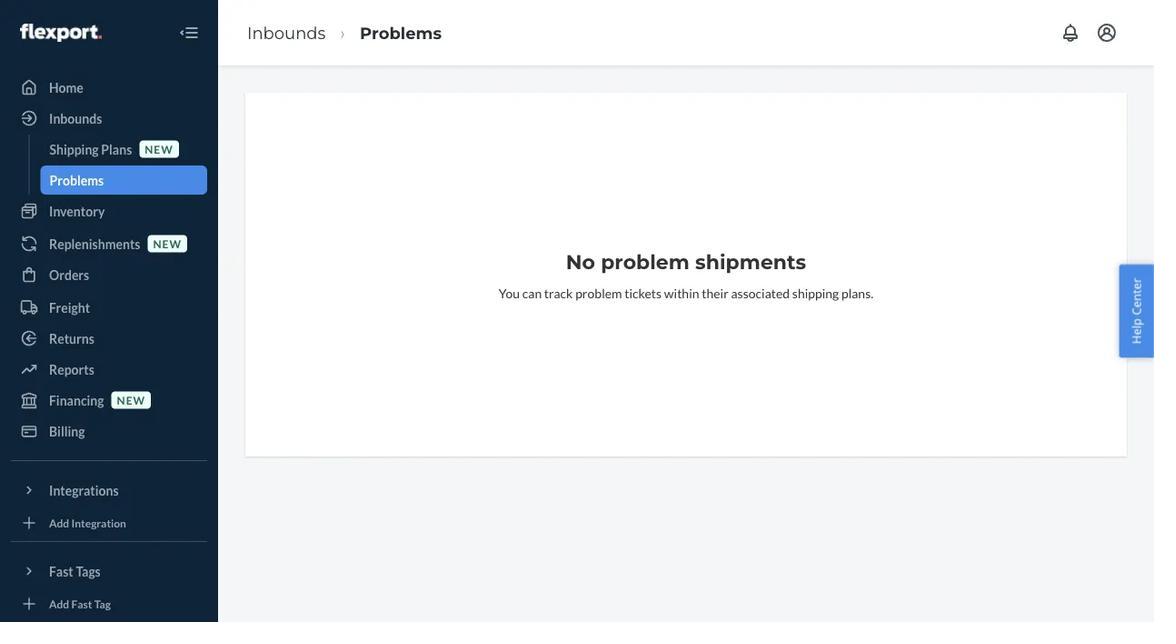 Task type: describe. For each thing, give the bounding box(es) containing it.
1 horizontal spatial inbounds link
[[247, 23, 326, 43]]

problems inside breadcrumbs navigation
[[360, 23, 442, 43]]

add fast tag link
[[11, 593, 207, 615]]

their
[[702, 285, 729, 301]]

track
[[545, 285, 573, 301]]

inbounds inside inbounds link
[[49, 110, 102, 126]]

inventory link
[[11, 196, 207, 226]]

new for financing
[[117, 393, 146, 406]]

financing
[[49, 392, 104, 408]]

shipping
[[793, 285, 840, 301]]

integrations button
[[11, 476, 207, 505]]

inventory
[[49, 203, 105, 219]]

tag
[[94, 597, 111, 610]]

reports
[[49, 361, 94, 377]]

1 vertical spatial problem
[[576, 285, 623, 301]]

help
[[1129, 318, 1145, 344]]

freight
[[49, 300, 90, 315]]

can
[[523, 285, 542, 301]]

replenishments
[[49, 236, 140, 251]]

fast tags
[[49, 563, 101, 579]]

you
[[499, 285, 520, 301]]

open account menu image
[[1097, 22, 1119, 44]]

add fast tag
[[49, 597, 111, 610]]

orders
[[49, 267, 89, 282]]

within
[[665, 285, 700, 301]]

center
[[1129, 278, 1145, 315]]

home link
[[11, 73, 207, 102]]

associated
[[732, 285, 790, 301]]

no problem shipments
[[566, 250, 807, 274]]

no
[[566, 250, 596, 274]]

fast inside dropdown button
[[49, 563, 73, 579]]

shipments
[[696, 250, 807, 274]]

0 horizontal spatial problems link
[[40, 166, 207, 195]]

billing link
[[11, 417, 207, 446]]

problems link inside breadcrumbs navigation
[[360, 23, 442, 43]]

flexport logo image
[[20, 24, 102, 42]]

integrations
[[49, 482, 119, 498]]

orders link
[[11, 260, 207, 289]]



Task type: locate. For each thing, give the bounding box(es) containing it.
add left integration
[[49, 516, 69, 529]]

0 vertical spatial inbounds
[[247, 23, 326, 43]]

problem
[[601, 250, 690, 274], [576, 285, 623, 301]]

billing
[[49, 423, 85, 439]]

1 vertical spatial inbounds link
[[11, 104, 207, 133]]

2 add from the top
[[49, 597, 69, 610]]

problems link
[[360, 23, 442, 43], [40, 166, 207, 195]]

0 vertical spatial add
[[49, 516, 69, 529]]

you can track problem tickets within their associated shipping plans.
[[499, 285, 874, 301]]

reports link
[[11, 355, 207, 384]]

problem up the tickets
[[601, 250, 690, 274]]

1 vertical spatial problems
[[50, 172, 104, 188]]

new for replenishments
[[153, 237, 182, 250]]

add
[[49, 516, 69, 529], [49, 597, 69, 610]]

new up 'orders' link
[[153, 237, 182, 250]]

inbounds inside breadcrumbs navigation
[[247, 23, 326, 43]]

0 vertical spatial problem
[[601, 250, 690, 274]]

returns link
[[11, 324, 207, 353]]

help center button
[[1120, 264, 1155, 358]]

breadcrumbs navigation
[[233, 6, 457, 59]]

fast left tags at bottom left
[[49, 563, 73, 579]]

0 horizontal spatial problems
[[50, 172, 104, 188]]

0 horizontal spatial inbounds link
[[11, 104, 207, 133]]

returns
[[49, 331, 94, 346]]

new for shipping plans
[[145, 142, 173, 155]]

add integration
[[49, 516, 126, 529]]

fast
[[49, 563, 73, 579], [71, 597, 92, 610]]

0 vertical spatial fast
[[49, 563, 73, 579]]

fast tags button
[[11, 557, 207, 586]]

0 vertical spatial problems link
[[360, 23, 442, 43]]

plans
[[101, 141, 132, 157]]

1 horizontal spatial inbounds
[[247, 23, 326, 43]]

close navigation image
[[178, 22, 200, 44]]

new down reports link
[[117, 393, 146, 406]]

open notifications image
[[1060, 22, 1082, 44]]

1 vertical spatial new
[[153, 237, 182, 250]]

tags
[[76, 563, 101, 579]]

shipping plans
[[50, 141, 132, 157]]

integration
[[71, 516, 126, 529]]

0 vertical spatial problems
[[360, 23, 442, 43]]

0 vertical spatial inbounds link
[[247, 23, 326, 43]]

new
[[145, 142, 173, 155], [153, 237, 182, 250], [117, 393, 146, 406]]

shipping
[[50, 141, 99, 157]]

problems
[[360, 23, 442, 43], [50, 172, 104, 188]]

plans.
[[842, 285, 874, 301]]

fast left tag
[[71, 597, 92, 610]]

add down fast tags
[[49, 597, 69, 610]]

1 vertical spatial problems link
[[40, 166, 207, 195]]

add for add fast tag
[[49, 597, 69, 610]]

inbounds
[[247, 23, 326, 43], [49, 110, 102, 126]]

inbounds link
[[247, 23, 326, 43], [11, 104, 207, 133]]

add integration link
[[11, 512, 207, 534]]

0 horizontal spatial inbounds
[[49, 110, 102, 126]]

add for add integration
[[49, 516, 69, 529]]

freight link
[[11, 293, 207, 322]]

2 vertical spatial new
[[117, 393, 146, 406]]

home
[[49, 80, 84, 95]]

new right plans
[[145, 142, 173, 155]]

1 add from the top
[[49, 516, 69, 529]]

tickets
[[625, 285, 662, 301]]

help center
[[1129, 278, 1145, 344]]

0 vertical spatial new
[[145, 142, 173, 155]]

1 vertical spatial fast
[[71, 597, 92, 610]]

1 horizontal spatial problems link
[[360, 23, 442, 43]]

1 horizontal spatial problems
[[360, 23, 442, 43]]

problem down no
[[576, 285, 623, 301]]

1 vertical spatial inbounds
[[49, 110, 102, 126]]

1 vertical spatial add
[[49, 597, 69, 610]]



Task type: vqa. For each thing, say whether or not it's contained in the screenshot.
the bottommost Add
yes



